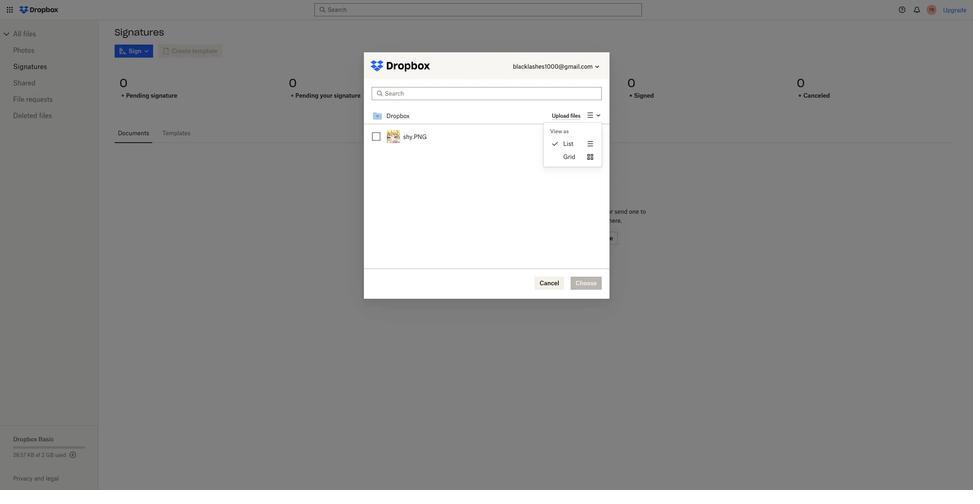 Task type: locate. For each thing, give the bounding box(es) containing it.
0 up pending your signature
[[289, 76, 297, 90]]

pending left your
[[295, 92, 319, 99]]

pending your signature
[[295, 92, 361, 99]]

files down file requests link
[[39, 112, 52, 120]]

canceled
[[803, 92, 830, 99]]

files right all
[[23, 30, 36, 38]]

used
[[55, 453, 66, 459]]

sign
[[561, 208, 572, 215]]

signatures
[[115, 27, 164, 38], [13, 63, 47, 71]]

0 for declined
[[458, 76, 466, 90]]

signature,
[[552, 217, 579, 224]]

0 for pending your signature
[[289, 76, 297, 90]]

0 up the signed
[[628, 76, 635, 90]]

signed
[[634, 92, 654, 99]]

pending
[[126, 92, 149, 99], [295, 92, 319, 99]]

photos link
[[13, 42, 85, 59]]

files for deleted files
[[39, 112, 52, 120]]

2
[[42, 453, 45, 459]]

tab list
[[115, 124, 953, 143]]

28.57 kb of 2 gb used
[[13, 453, 66, 459]]

0 vertical spatial files
[[23, 30, 36, 38]]

5 0 from the left
[[797, 76, 805, 90]]

global header element
[[0, 0, 973, 20]]

upgrade link
[[943, 6, 967, 13]]

whether
[[524, 208, 548, 215]]

dropbox basic
[[13, 436, 54, 443]]

here.
[[609, 217, 622, 224]]

choose a file to sign dialog
[[364, 52, 609, 299]]

your
[[320, 92, 333, 99]]

templates
[[162, 130, 190, 137]]

signature
[[151, 92, 177, 99], [334, 92, 361, 99]]

0 horizontal spatial signature
[[151, 92, 177, 99]]

1 horizontal spatial files
[[39, 112, 52, 120]]

signature up 'templates'
[[151, 92, 177, 99]]

0
[[120, 76, 128, 90], [289, 76, 297, 90], [458, 76, 466, 90], [628, 76, 635, 90], [797, 76, 805, 90]]

0 horizontal spatial files
[[23, 30, 36, 38]]

pending up documents
[[126, 92, 149, 99]]

files inside all files link
[[23, 30, 36, 38]]

dropbox logo - go to the homepage image
[[16, 3, 61, 16]]

deleted files link
[[13, 108, 85, 124]]

2 pending from the left
[[295, 92, 319, 99]]

shared
[[13, 79, 35, 87]]

0 for pending signature
[[120, 76, 128, 90]]

0 up canceled
[[797, 76, 805, 90]]

signatures link
[[13, 59, 85, 75]]

file requests
[[13, 95, 53, 104]]

for
[[543, 217, 550, 224]]

legal
[[46, 476, 59, 483]]

deleted
[[13, 112, 37, 120]]

documents
[[118, 130, 149, 137]]

3 0 from the left
[[458, 76, 466, 90]]

0 up pending signature
[[120, 76, 128, 90]]

signature right your
[[334, 92, 361, 99]]

and
[[34, 476, 44, 483]]

privacy
[[13, 476, 32, 483]]

0 vertical spatial signatures
[[115, 27, 164, 38]]

1 horizontal spatial signatures
[[115, 27, 164, 38]]

dropbox
[[13, 436, 37, 443]]

2 0 from the left
[[289, 76, 297, 90]]

1 0 from the left
[[120, 76, 128, 90]]

pending for pending your signature
[[295, 92, 319, 99]]

deleted files
[[13, 112, 52, 120]]

others
[[524, 217, 541, 224]]

1 pending from the left
[[126, 92, 149, 99]]

upgrade
[[943, 6, 967, 13]]

0 up declined
[[458, 76, 466, 90]]

or
[[608, 208, 613, 215]]

files inside deleted files link
[[39, 112, 52, 120]]

privacy and legal
[[13, 476, 59, 483]]

0 horizontal spatial pending
[[126, 92, 149, 99]]

4 0 from the left
[[628, 76, 635, 90]]

gb
[[46, 453, 54, 459]]

pending signature
[[126, 92, 177, 99]]

shared link
[[13, 75, 85, 91]]

1 vertical spatial files
[[39, 112, 52, 120]]

all files
[[13, 30, 36, 38]]

declined
[[465, 92, 490, 99]]

1 vertical spatial signatures
[[13, 63, 47, 71]]

whether you sign a document or send one to others for signature, it appears here.
[[524, 208, 646, 224]]

files
[[23, 30, 36, 38], [39, 112, 52, 120]]

1 horizontal spatial signature
[[334, 92, 361, 99]]

1 horizontal spatial pending
[[295, 92, 319, 99]]



Task type: vqa. For each thing, say whether or not it's contained in the screenshot.
Jotform Collect form submissions, e-signatures, and file uploads. Sync them to Dropbox automatically.
no



Task type: describe. For each thing, give the bounding box(es) containing it.
28.57
[[13, 453, 26, 459]]

0 for signed
[[628, 76, 635, 90]]

of
[[36, 453, 40, 459]]

a
[[574, 208, 577, 215]]

all files link
[[13, 27, 98, 41]]

it
[[580, 217, 584, 224]]

basic
[[38, 436, 54, 443]]

documents tab
[[115, 124, 152, 143]]

to
[[641, 208, 646, 215]]

2 signature from the left
[[334, 92, 361, 99]]

pending for pending signature
[[126, 92, 149, 99]]

1 signature from the left
[[151, 92, 177, 99]]

templates tab
[[159, 124, 194, 143]]

tab list containing documents
[[115, 124, 953, 143]]

all
[[13, 30, 21, 38]]

one
[[629, 208, 639, 215]]

appears
[[586, 217, 607, 224]]

document
[[579, 208, 606, 215]]

files for all files
[[23, 30, 36, 38]]

get more space image
[[68, 451, 78, 461]]

file requests link
[[13, 91, 85, 108]]

file
[[13, 95, 24, 104]]

requests
[[26, 95, 53, 104]]

kb
[[27, 453, 34, 459]]

send
[[615, 208, 628, 215]]

photos
[[13, 46, 34, 54]]

0 for canceled
[[797, 76, 805, 90]]

privacy and legal link
[[13, 476, 98, 483]]

you
[[549, 208, 559, 215]]

0 horizontal spatial signatures
[[13, 63, 47, 71]]



